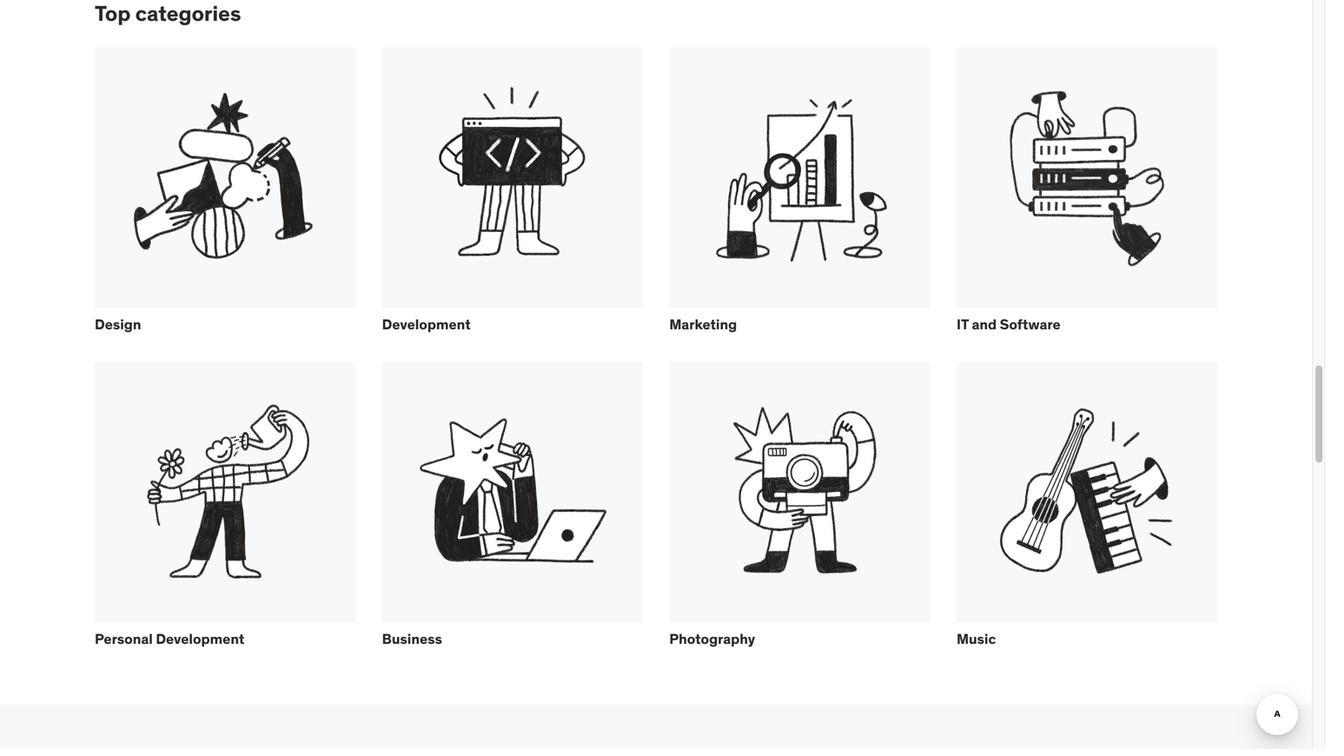 Task type: vqa. For each thing, say whether or not it's contained in the screenshot.
'about' in the "learn more about government, its affect on us and how we might influence it."
no



Task type: describe. For each thing, give the bounding box(es) containing it.
marketing
[[669, 315, 737, 333]]

personal development link
[[95, 362, 355, 663]]

1 vertical spatial development
[[156, 630, 245, 648]]

categories
[[135, 0, 241, 26]]

business link
[[382, 362, 643, 663]]

photography
[[669, 630, 755, 648]]

development link
[[382, 47, 643, 348]]

it and software link
[[957, 47, 1218, 348]]

software
[[1000, 315, 1061, 333]]

design
[[95, 315, 141, 333]]

and
[[972, 315, 997, 333]]

0 vertical spatial development
[[382, 315, 471, 333]]

music link
[[957, 362, 1218, 663]]

top
[[95, 0, 131, 26]]



Task type: locate. For each thing, give the bounding box(es) containing it.
business
[[382, 630, 442, 648]]

photography link
[[669, 362, 930, 663]]

design link
[[95, 47, 355, 348]]

development
[[382, 315, 471, 333], [156, 630, 245, 648]]

marketing link
[[669, 47, 930, 348]]

it and software
[[957, 315, 1061, 333]]

1 horizontal spatial development
[[382, 315, 471, 333]]

music
[[957, 630, 996, 648]]

personal
[[95, 630, 153, 648]]

it
[[957, 315, 969, 333]]

top categories
[[95, 0, 241, 26]]

personal development
[[95, 630, 245, 648]]

0 horizontal spatial development
[[156, 630, 245, 648]]



